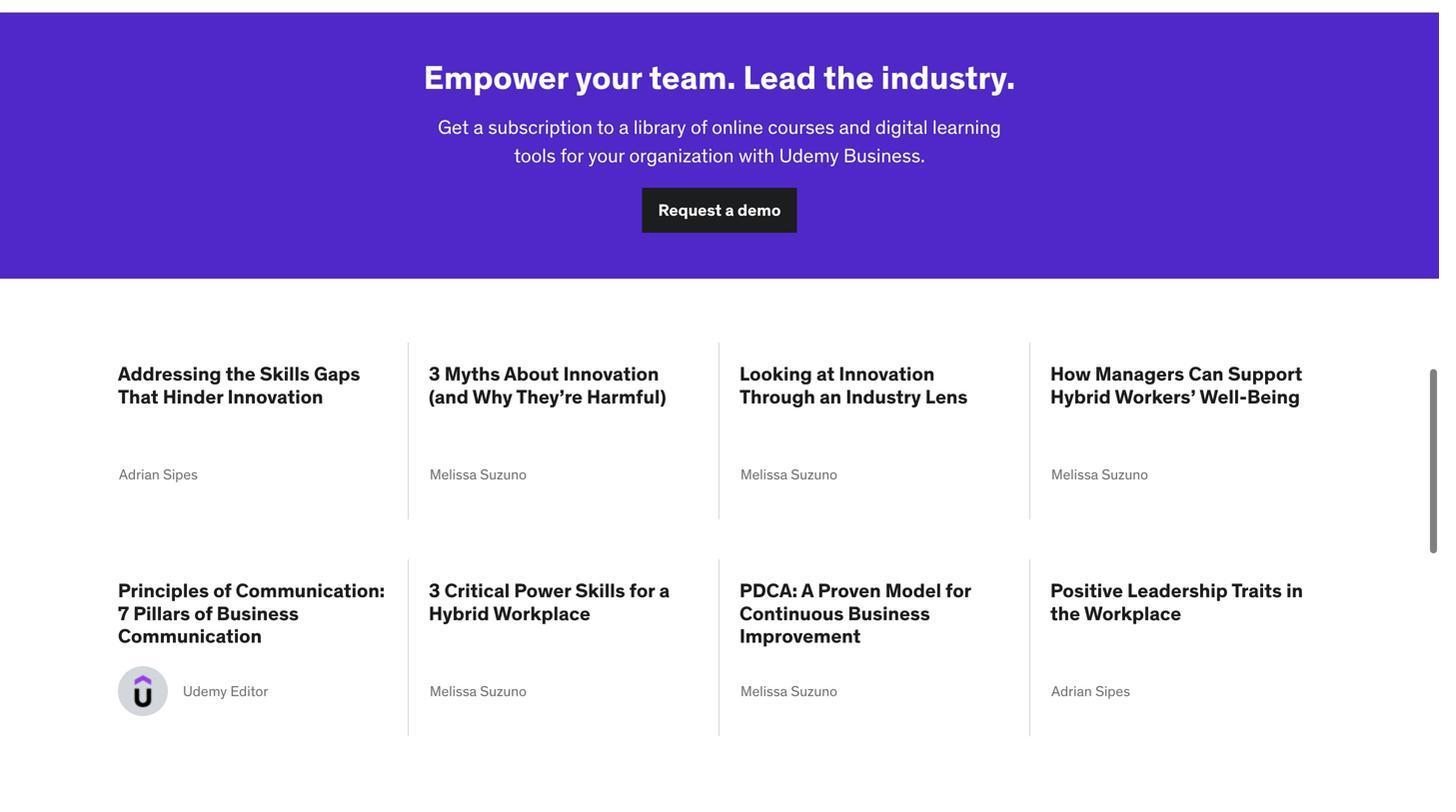 Task type: locate. For each thing, give the bounding box(es) containing it.
suzuno down an
[[791, 466, 838, 484]]

principles
[[118, 579, 209, 603]]

3 myths about innovation (and why they're harmful) link
[[429, 362, 699, 431]]

being
[[1248, 385, 1300, 409]]

1 vertical spatial 3
[[429, 579, 440, 603]]

suzuno down workers' at right
[[1102, 466, 1149, 484]]

looking
[[740, 362, 812, 386]]

0 horizontal spatial adrian
[[119, 466, 160, 484]]

innovation inside looking at innovation through an industry lens
[[839, 362, 935, 386]]

business up the editor
[[217, 602, 299, 626]]

managers
[[1095, 362, 1185, 386]]

1 business from the left
[[217, 602, 299, 626]]

1 vertical spatial udemy
[[183, 683, 227, 701]]

get
[[438, 115, 469, 139]]

1 horizontal spatial for
[[630, 579, 655, 603]]

adrian
[[119, 466, 160, 484], [1052, 683, 1092, 701]]

1 horizontal spatial sipes
[[1096, 683, 1131, 701]]

0 vertical spatial sipes
[[163, 466, 198, 484]]

0 horizontal spatial udemy
[[183, 683, 227, 701]]

2 horizontal spatial innovation
[[839, 362, 935, 386]]

of up 'organization'
[[691, 115, 707, 139]]

team.
[[649, 57, 736, 97]]

1 horizontal spatial udemy
[[779, 143, 839, 167]]

1 horizontal spatial business
[[848, 602, 930, 626]]

hybrid
[[1051, 385, 1111, 409], [429, 602, 490, 626]]

melissa suzuno for 3 myths about innovation (and why they're harmful)
[[430, 466, 527, 484]]

industry.
[[881, 57, 1016, 97]]

1 vertical spatial hybrid
[[429, 602, 490, 626]]

1 horizontal spatial skills
[[575, 579, 625, 603]]

for right power
[[630, 579, 655, 603]]

positive
[[1051, 579, 1123, 603]]

0 horizontal spatial sipes
[[163, 466, 198, 484]]

positive leadership traits in the workplace
[[1051, 579, 1304, 626]]

lens
[[926, 385, 968, 409]]

skills right power
[[575, 579, 625, 603]]

your inside the get a subscription to a library of online courses and digital learning tools for your organization with udemy business.
[[588, 143, 625, 167]]

pdca:
[[740, 579, 798, 603]]

industry
[[846, 385, 921, 409]]

1 horizontal spatial the
[[824, 57, 874, 97]]

0 vertical spatial hybrid
[[1051, 385, 1111, 409]]

suzuno down 'improvement'
[[791, 683, 838, 701]]

library
[[634, 115, 686, 139]]

how
[[1051, 362, 1091, 386]]

critical
[[445, 579, 510, 603]]

melissa suzuno
[[430, 466, 527, 484], [741, 466, 838, 484], [1052, 466, 1149, 484], [430, 683, 527, 701], [741, 683, 838, 701]]

they're
[[516, 385, 583, 409]]

for
[[561, 143, 584, 167], [630, 579, 655, 603], [946, 579, 971, 603]]

with
[[739, 143, 775, 167]]

skills inside 3 critical power skills for a hybrid workplace
[[575, 579, 625, 603]]

0 horizontal spatial for
[[561, 143, 584, 167]]

udemy down "courses"
[[779, 143, 839, 167]]

adrian sipes
[[119, 466, 198, 484], [1052, 683, 1131, 701]]

suzuno down why
[[480, 466, 527, 484]]

business
[[217, 602, 299, 626], [848, 602, 930, 626]]

for inside 3 critical power skills for a hybrid workplace
[[630, 579, 655, 603]]

at
[[817, 362, 835, 386]]

skills inside addressing the skills gaps that hinder innovation
[[260, 362, 310, 386]]

1 horizontal spatial adrian
[[1052, 683, 1092, 701]]

1 workplace from the left
[[493, 602, 591, 626]]

suzuno down 3 critical power skills for a hybrid workplace link
[[480, 683, 527, 701]]

3 inside 3 critical power skills for a hybrid workplace
[[429, 579, 440, 603]]

online
[[712, 115, 764, 139]]

your
[[576, 57, 642, 97], [588, 143, 625, 167]]

sipes for positive leadership traits in the workplace link
[[1096, 683, 1131, 701]]

3 for 3 myths about innovation (and why they're harmful)
[[429, 362, 440, 386]]

that
[[118, 385, 159, 409]]

business.
[[844, 143, 925, 167]]

suzuno for at
[[791, 466, 838, 484]]

your up to at the left
[[576, 57, 642, 97]]

hybrid left workers' at right
[[1051, 385, 1111, 409]]

skills
[[260, 362, 310, 386], [575, 579, 625, 603]]

1 horizontal spatial innovation
[[563, 362, 659, 386]]

business for communication:
[[217, 602, 299, 626]]

0 vertical spatial the
[[824, 57, 874, 97]]

leadership
[[1128, 579, 1228, 603]]

business inside pdca: a proven model for continuous business improvement
[[848, 602, 930, 626]]

business inside 'principles of communication: 7 pillars of business communication'
[[217, 602, 299, 626]]

innovation right about
[[563, 362, 659, 386]]

1 horizontal spatial workplace
[[1084, 602, 1182, 626]]

how managers can support hybrid workers' well-being
[[1051, 362, 1303, 409]]

myths
[[445, 362, 500, 386]]

0 horizontal spatial workplace
[[493, 602, 591, 626]]

innovation right hinder
[[228, 385, 323, 409]]

communication:
[[236, 579, 385, 603]]

1 horizontal spatial of
[[213, 579, 231, 603]]

3 inside 3 myths about innovation (and why they're harmful)
[[429, 362, 440, 386]]

your down to at the left
[[588, 143, 625, 167]]

innovation right at
[[839, 362, 935, 386]]

0 vertical spatial 3
[[429, 362, 440, 386]]

2 3 from the top
[[429, 579, 440, 603]]

adrian for positive leadership traits in the workplace link
[[1052, 683, 1092, 701]]

empower your team. lead the industry.
[[424, 57, 1016, 97]]

melissa suzuno for looking at innovation through an industry lens
[[741, 466, 838, 484]]

1 horizontal spatial adrian sipes
[[1052, 683, 1131, 701]]

1 3 from the top
[[429, 362, 440, 386]]

1 vertical spatial your
[[588, 143, 625, 167]]

melissa
[[430, 466, 477, 484], [741, 466, 788, 484], [1052, 466, 1099, 484], [430, 683, 477, 701], [741, 683, 788, 701]]

for right model
[[946, 579, 971, 603]]

0 vertical spatial udemy
[[779, 143, 839, 167]]

0 vertical spatial your
[[576, 57, 642, 97]]

3
[[429, 362, 440, 386], [429, 579, 440, 603]]

skills left gaps
[[260, 362, 310, 386]]

positive leadership traits in the workplace link
[[1051, 579, 1322, 648]]

for inside pdca: a proven model for continuous business improvement
[[946, 579, 971, 603]]

communication
[[118, 624, 262, 648]]

0 horizontal spatial hybrid
[[429, 602, 490, 626]]

3 left myths
[[429, 362, 440, 386]]

melissa for pdca: a proven model for continuous business improvement
[[741, 683, 788, 701]]

editor
[[230, 683, 268, 701]]

1 vertical spatial skills
[[575, 579, 625, 603]]

2 horizontal spatial of
[[691, 115, 707, 139]]

harmful)
[[587, 385, 666, 409]]

of
[[691, 115, 707, 139], [213, 579, 231, 603], [194, 602, 213, 626]]

udemy left the editor
[[183, 683, 227, 701]]

in
[[1287, 579, 1304, 603]]

business right a at the right bottom of the page
[[848, 602, 930, 626]]

traits
[[1232, 579, 1282, 603]]

sipes
[[163, 466, 198, 484], [1096, 683, 1131, 701]]

melissa suzuno for pdca: a proven model for continuous business improvement
[[741, 683, 838, 701]]

continuous
[[740, 602, 844, 626]]

0 horizontal spatial innovation
[[228, 385, 323, 409]]

0 horizontal spatial the
[[226, 362, 256, 386]]

hybrid left power
[[429, 602, 490, 626]]

0 vertical spatial adrian sipes
[[119, 466, 198, 484]]

udemy
[[779, 143, 839, 167], [183, 683, 227, 701]]

adrian sipes for addressing the skills gaps that hinder innovation link
[[119, 466, 198, 484]]

innovation
[[563, 362, 659, 386], [839, 362, 935, 386], [228, 385, 323, 409]]

for inside the get a subscription to a library of online courses and digital learning tools for your organization with udemy business.
[[561, 143, 584, 167]]

a
[[474, 115, 484, 139], [619, 115, 629, 139], [725, 200, 734, 220], [659, 579, 670, 603]]

(and
[[429, 385, 469, 409]]

1 vertical spatial adrian
[[1052, 683, 1092, 701]]

for right tools
[[561, 143, 584, 167]]

1 vertical spatial the
[[226, 362, 256, 386]]

2 horizontal spatial the
[[1051, 602, 1081, 626]]

3 left critical
[[429, 579, 440, 603]]

why
[[473, 385, 513, 409]]

1 vertical spatial adrian sipes
[[1052, 683, 1131, 701]]

the inside the positive leadership traits in the workplace
[[1051, 602, 1081, 626]]

2 horizontal spatial for
[[946, 579, 971, 603]]

0 vertical spatial adrian
[[119, 466, 160, 484]]

0 horizontal spatial skills
[[260, 362, 310, 386]]

workplace inside the positive leadership traits in the workplace
[[1084, 602, 1182, 626]]

suzuno
[[480, 466, 527, 484], [791, 466, 838, 484], [1102, 466, 1149, 484], [480, 683, 527, 701], [791, 683, 838, 701]]

workplace
[[493, 602, 591, 626], [1084, 602, 1182, 626]]

2 vertical spatial the
[[1051, 602, 1081, 626]]

1 horizontal spatial hybrid
[[1051, 385, 1111, 409]]

2 workplace from the left
[[1084, 602, 1182, 626]]

request a demo link
[[642, 188, 797, 233]]

a
[[802, 579, 814, 603]]

suzuno for managers
[[1102, 466, 1149, 484]]

0 vertical spatial skills
[[260, 362, 310, 386]]

2 business from the left
[[848, 602, 930, 626]]

looking at innovation through an industry lens
[[740, 362, 968, 409]]

lead
[[743, 57, 817, 97]]

melissa suzuno for how managers can support hybrid workers' well-being
[[1052, 466, 1149, 484]]

of up communication
[[213, 579, 231, 603]]

0 horizontal spatial adrian sipes
[[119, 466, 198, 484]]

of right pillars
[[194, 602, 213, 626]]

digital
[[876, 115, 928, 139]]

the
[[824, 57, 874, 97], [226, 362, 256, 386], [1051, 602, 1081, 626]]

1 vertical spatial sipes
[[1096, 683, 1131, 701]]

0 horizontal spatial business
[[217, 602, 299, 626]]



Task type: describe. For each thing, give the bounding box(es) containing it.
melissa for 3 myths about innovation (and why they're harmful)
[[430, 466, 477, 484]]

innovation inside addressing the skills gaps that hinder innovation
[[228, 385, 323, 409]]

looking at innovation through an industry lens link
[[740, 362, 1010, 431]]

request
[[658, 200, 722, 220]]

an
[[820, 385, 842, 409]]

improvement
[[740, 624, 861, 648]]

suzuno for a
[[791, 683, 838, 701]]

about
[[504, 362, 559, 386]]

addressing the skills gaps that hinder innovation
[[118, 362, 360, 409]]

principles of communication: 7 pillars of business communication link
[[118, 579, 388, 648]]

a inside 3 critical power skills for a hybrid workplace
[[659, 579, 670, 603]]

gaps
[[314, 362, 360, 386]]

get a subscription to a library of online courses and digital learning tools for your organization with udemy business.
[[438, 115, 1001, 167]]

principles of communication: 7 pillars of business communication
[[118, 579, 385, 648]]

learning
[[933, 115, 1001, 139]]

well-
[[1200, 385, 1248, 409]]

pillars
[[133, 602, 190, 626]]

demo
[[738, 200, 781, 220]]

a inside "link"
[[725, 200, 734, 220]]

for for a
[[630, 579, 655, 603]]

business for proven
[[848, 602, 930, 626]]

the for positive leadership traits in the workplace
[[1051, 602, 1081, 626]]

addressing
[[118, 362, 221, 386]]

3 critical power skills for a hybrid workplace
[[429, 579, 670, 626]]

subscription
[[488, 115, 593, 139]]

empower
[[424, 57, 568, 97]]

3 myths about innovation (and why they're harmful)
[[429, 362, 666, 409]]

udemy inside the get a subscription to a library of online courses and digital learning tools for your organization with udemy business.
[[779, 143, 839, 167]]

can
[[1189, 362, 1224, 386]]

innovation inside 3 myths about innovation (and why they're harmful)
[[563, 362, 659, 386]]

of inside the get a subscription to a library of online courses and digital learning tools for your organization with udemy business.
[[691, 115, 707, 139]]

0 horizontal spatial of
[[194, 602, 213, 626]]

adrian sipes for positive leadership traits in the workplace link
[[1052, 683, 1131, 701]]

3 critical power skills for a hybrid workplace link
[[429, 579, 699, 648]]

power
[[514, 579, 571, 603]]

melissa for how managers can support hybrid workers' well-being
[[1052, 466, 1099, 484]]

adrian for addressing the skills gaps that hinder innovation link
[[119, 466, 160, 484]]

the for empower your team. lead the industry.
[[824, 57, 874, 97]]

model
[[885, 579, 942, 603]]

and
[[839, 115, 871, 139]]

suzuno for myths
[[480, 466, 527, 484]]

hinder
[[163, 385, 223, 409]]

how managers can support hybrid workers' well-being link
[[1051, 362, 1322, 431]]

courses
[[768, 115, 835, 139]]

organization
[[629, 143, 734, 167]]

support
[[1228, 362, 1303, 386]]

melissa for looking at innovation through an industry lens
[[741, 466, 788, 484]]

proven
[[818, 579, 881, 603]]

pdca: a proven model for continuous business improvement link
[[740, 579, 1010, 648]]

udemy editor
[[183, 683, 268, 701]]

request a demo
[[658, 200, 781, 220]]

3 for 3 critical power skills for a hybrid workplace
[[429, 579, 440, 603]]

pdca: a proven model for continuous business improvement
[[740, 579, 971, 648]]

7
[[118, 602, 129, 626]]

sipes for addressing the skills gaps that hinder innovation link
[[163, 466, 198, 484]]

tools
[[514, 143, 556, 167]]

melissa suzuno for 3 critical power skills for a hybrid workplace
[[430, 683, 527, 701]]

hybrid inside how managers can support hybrid workers' well-being
[[1051, 385, 1111, 409]]

workers'
[[1115, 385, 1196, 409]]

the inside addressing the skills gaps that hinder innovation
[[226, 362, 256, 386]]

melissa for 3 critical power skills for a hybrid workplace
[[430, 683, 477, 701]]

addressing the skills gaps that hinder innovation link
[[118, 362, 388, 431]]

workplace inside 3 critical power skills for a hybrid workplace
[[493, 602, 591, 626]]

to
[[597, 115, 614, 139]]

hybrid inside 3 critical power skills for a hybrid workplace
[[429, 602, 490, 626]]

through
[[740, 385, 816, 409]]

suzuno for critical
[[480, 683, 527, 701]]

for for continuous
[[946, 579, 971, 603]]



Task type: vqa. For each thing, say whether or not it's contained in the screenshot.
the left of
yes



